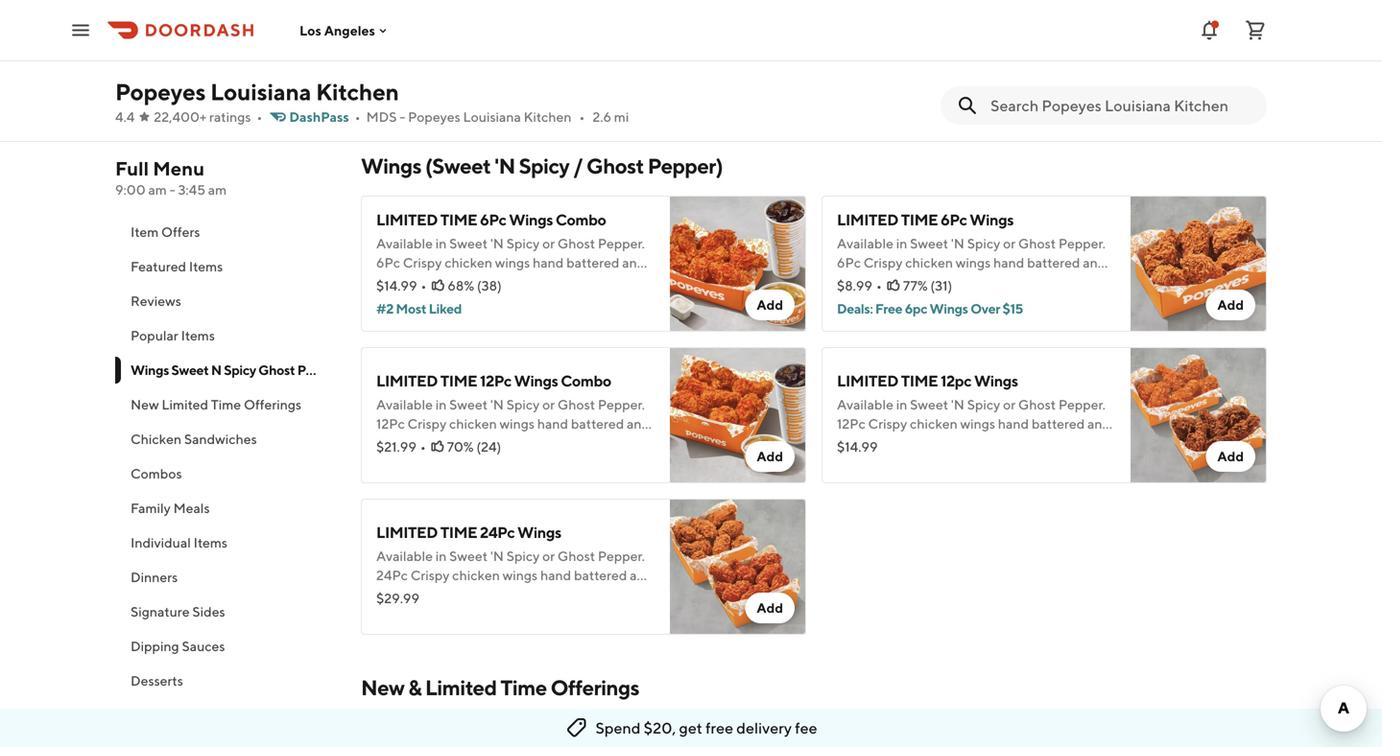 Task type: locate. For each thing, give the bounding box(es) containing it.
0 vertical spatial or
[[1003, 236, 1016, 251]]

your down '12pc'
[[965, 435, 992, 451]]

wings inside limited time 6pc wings available in sweet 'n spicy or ghost pepper. 6pc crispy chicken wings hand battered and breaded, available in your wing flavor choice. includes dipping sauce.
[[956, 255, 991, 271]]

1 vertical spatial hand
[[998, 416, 1029, 432]]

pepper. inside limited time 12pc wings available in sweet 'n spicy or ghost pepper. 12pc crispy chicken wings hand battered and breaded, available in your wing flavor choice. includes dipping sauce.
[[1059, 397, 1105, 413]]

$8.99 •
[[837, 278, 882, 294]]

dipping inside limited time 24pc wings available in sweet 'n spicy or ghost pepper. 24pc crispy chicken wings hand battered and breaded, available in your wing flavor choice. includes dipping sauce.
[[431, 606, 477, 622]]

time inside limited time 24pc wings available in sweet 'n spicy or ghost pepper. 24pc crispy chicken wings hand battered and breaded, available in your wing flavor choice. includes dipping sauce.
[[440, 524, 477, 542]]

mi
[[614, 109, 629, 125]]

popeyes up 22,400+
[[115, 78, 206, 106]]

1 horizontal spatial 12pc
[[837, 416, 865, 432]]

and inside limited time 12pc wings available in sweet 'n spicy or ghost pepper. 12pc crispy chicken wings hand battered and breaded, available in your wing flavor choice. includes dipping sauce.
[[1087, 416, 1111, 432]]

2 vertical spatial chicken
[[452, 568, 500, 584]]

offers
[[161, 224, 200, 240]]

combo
[[556, 211, 606, 229], [561, 372, 611, 390]]

new
[[131, 397, 159, 413], [361, 676, 404, 701]]

add button for limited time 12pc wings
[[1206, 442, 1255, 472]]

available for 6pc
[[837, 236, 894, 251]]

crispy for 6pc
[[864, 255, 903, 271]]

• for $14.99 •
[[421, 278, 427, 294]]

1 horizontal spatial time
[[500, 676, 547, 701]]

flavor for 12pc
[[1027, 435, 1061, 451]]

1 vertical spatial 12pc
[[837, 416, 865, 432]]

limited time 12pc wings combo image
[[670, 347, 806, 484]]

battered inside limited time 6pc wings available in sweet 'n spicy or ghost pepper. 6pc crispy chicken wings hand battered and breaded, available in your wing flavor choice. includes dipping sauce.
[[1027, 255, 1080, 271]]

your
[[965, 274, 992, 290], [965, 435, 992, 451], [504, 587, 531, 603]]

sauce.
[[941, 293, 979, 309], [941, 454, 979, 470], [480, 606, 518, 622]]

limited up $14.99 •
[[376, 211, 438, 229]]

1 vertical spatial -
[[170, 182, 175, 198]]

available for 12pc
[[837, 397, 894, 413]]

pepper. inside limited time 24pc wings available in sweet 'n spicy or ghost pepper. 24pc crispy chicken wings hand battered and breaded, available in your wing flavor choice. includes dipping sauce.
[[598, 549, 645, 564]]

includes
[[837, 293, 889, 309], [837, 454, 889, 470], [376, 606, 428, 622]]

0 vertical spatial and
[[1083, 255, 1106, 271]]

time down 70%
[[440, 524, 477, 542]]

your up over
[[965, 274, 992, 290]]

choice. for 24pc
[[603, 587, 647, 603]]

1 vertical spatial includes
[[837, 454, 889, 470]]

sauce. inside limited time 6pc wings available in sweet 'n spicy or ghost pepper. 6pc crispy chicken wings hand battered and breaded, available in your wing flavor choice. includes dipping sauce.
[[941, 293, 979, 309]]

and inside limited time 24pc wings available in sweet 'n spicy or ghost pepper. 24pc crispy chicken wings hand battered and breaded, available in your wing flavor choice. includes dipping sauce.
[[630, 568, 653, 584]]

1 vertical spatial popeyes
[[408, 109, 460, 125]]

items for featured items
[[189, 259, 223, 275]]

battered inside limited time 24pc wings available in sweet 'n spicy or ghost pepper. 24pc crispy chicken wings hand battered and breaded, available in your wing flavor choice. includes dipping sauce.
[[574, 568, 627, 584]]

your for 6pc
[[965, 274, 992, 290]]

24pc up $29.99
[[376, 568, 408, 584]]

0 vertical spatial $14.99
[[376, 278, 417, 294]]

spicy inside limited time 24pc wings available in sweet 'n spicy or ghost pepper. 24pc crispy chicken wings hand battered and breaded, available in your wing flavor choice. includes dipping sauce.
[[507, 549, 540, 564]]

0 horizontal spatial $14.99
[[376, 278, 417, 294]]

0 vertical spatial time
[[211, 397, 241, 413]]

choice. inside limited time 12pc wings available in sweet 'n spicy or ghost pepper. 12pc crispy chicken wings hand battered and breaded, available in your wing flavor choice. includes dipping sauce.
[[1064, 435, 1107, 451]]

ghost inside limited time 6pc wings available in sweet 'n spicy or ghost pepper. 6pc crispy chicken wings hand battered and breaded, available in your wing flavor choice. includes dipping sauce.
[[1018, 236, 1056, 251]]

ghost inside limited time 24pc wings available in sweet 'n spicy or ghost pepper. 24pc crispy chicken wings hand battered and breaded, available in your wing flavor choice. includes dipping sauce.
[[558, 549, 595, 564]]

items down item offers button
[[189, 259, 223, 275]]

'n for 12pc
[[951, 397, 965, 413]]

delivery
[[736, 719, 792, 738]]

• down popeyes louisiana kitchen
[[257, 109, 262, 125]]

items for individual items
[[194, 535, 227, 551]]

items up n
[[181, 328, 215, 344]]

• for $8.99 •
[[876, 278, 882, 294]]

offerings down wings sweet n spicy ghost pepper in the left of the page
[[244, 397, 301, 413]]

wings for limited time 6pc wings available in sweet 'n spicy or ghost pepper. 6pc crispy chicken wings hand battered and breaded, available in your wing flavor choice. includes dipping sauce.
[[970, 211, 1014, 229]]

2 vertical spatial battered
[[574, 568, 627, 584]]

time down (sweet
[[440, 211, 477, 229]]

1 vertical spatial wing
[[995, 435, 1024, 451]]

1 vertical spatial wings
[[960, 416, 995, 432]]

24pc
[[480, 524, 515, 542], [376, 568, 408, 584]]

limited time 12pc wings image
[[1131, 347, 1267, 484]]

sauce. inside limited time 12pc wings available in sweet 'n spicy or ghost pepper. 12pc crispy chicken wings hand battered and breaded, available in your wing flavor choice. includes dipping sauce.
[[941, 454, 979, 470]]

battered
[[1027, 255, 1080, 271], [1032, 416, 1085, 432], [574, 568, 627, 584]]

or for 6pc
[[1003, 236, 1016, 251]]

breaded, inside limited time 24pc wings available in sweet 'n spicy or ghost pepper. 24pc crispy chicken wings hand battered and breaded, available in your wing flavor choice. includes dipping sauce.
[[376, 587, 431, 603]]

louisiana up (sweet
[[463, 109, 521, 125]]

limited time 6pc wings combo image
[[670, 196, 806, 332]]

kitchen up wings (sweet 'n spicy / ghost pepper) on the top of page
[[524, 109, 572, 125]]

0 vertical spatial wing
[[995, 274, 1024, 290]]

time inside limited time 6pc wings available in sweet 'n spicy or ghost pepper. 6pc crispy chicken wings hand battered and breaded, available in your wing flavor choice. includes dipping sauce.
[[901, 211, 938, 229]]

(31)
[[930, 278, 952, 294]]

crispy
[[864, 255, 903, 271], [868, 416, 907, 432], [411, 568, 450, 584]]

2 vertical spatial available
[[376, 549, 433, 564]]

am right 9:00
[[148, 182, 167, 198]]

new & limited time offerings
[[361, 676, 639, 701]]

kitchen
[[316, 78, 399, 106], [524, 109, 572, 125]]

n
[[211, 362, 221, 378]]

offerings up spend
[[551, 676, 639, 701]]

or inside limited time 6pc wings available in sweet 'n spicy or ghost pepper. 6pc crispy chicken wings hand battered and breaded, available in your wing flavor choice. includes dipping sauce.
[[1003, 236, 1016, 251]]

2 vertical spatial wing
[[534, 587, 563, 603]]

includes for 12pc
[[837, 454, 889, 470]]

0 horizontal spatial am
[[148, 182, 167, 198]]

chicken inside limited time 6pc wings available in sweet 'n spicy or ghost pepper. 6pc crispy chicken wings hand battered and breaded, available in your wing flavor choice. includes dipping sauce.
[[905, 255, 953, 271]]

limited
[[162, 397, 208, 413], [425, 676, 497, 701]]

pepper. for 24pc
[[598, 549, 645, 564]]

louisiana up ratings
[[210, 78, 311, 106]]

pepper. for 12pc
[[1059, 397, 1105, 413]]

2 vertical spatial and
[[630, 568, 653, 584]]

1 vertical spatial $14.99
[[837, 439, 878, 455]]

angeles
[[324, 22, 375, 38]]

wing for 24pc
[[534, 587, 563, 603]]

0 horizontal spatial time
[[211, 397, 241, 413]]

1 vertical spatial items
[[181, 328, 215, 344]]

0 vertical spatial combo
[[556, 211, 606, 229]]

6pc up $8.99
[[837, 255, 861, 271]]

0 vertical spatial available
[[837, 236, 894, 251]]

1 vertical spatial offerings
[[551, 676, 639, 701]]

wings for limited time 24pc wings available in sweet 'n spicy or ghost pepper. 24pc crispy chicken wings hand battered and breaded, available in your wing flavor choice. includes dipping sauce.
[[517, 524, 561, 542]]

new left &
[[361, 676, 404, 701]]

0 horizontal spatial -
[[170, 182, 175, 198]]

0 vertical spatial -
[[400, 109, 405, 125]]

(24)
[[476, 439, 501, 455]]

spicy inside limited time 12pc wings available in sweet 'n spicy or ghost pepper. 12pc crispy chicken wings hand battered and breaded, available in your wing flavor choice. includes dipping sauce.
[[967, 397, 1000, 413]]

1 vertical spatial crispy
[[868, 416, 907, 432]]

am right the 3:45
[[208, 182, 227, 198]]

available inside limited time 24pc wings available in sweet 'n spicy or ghost pepper. 24pc crispy chicken wings hand battered and breaded, available in your wing flavor choice. includes dipping sauce.
[[376, 549, 433, 564]]

(38)
[[477, 278, 502, 294]]

• right $21.99
[[420, 439, 426, 455]]

and inside limited time 6pc wings available in sweet 'n spicy or ghost pepper. 6pc crispy chicken wings hand battered and breaded, available in your wing flavor choice. includes dipping sauce.
[[1083, 255, 1106, 271]]

dipping sauces button
[[115, 630, 338, 664]]

full
[[115, 157, 149, 180]]

breaded, inside limited time 6pc wings available in sweet 'n spicy or ghost pepper. 6pc crispy chicken wings hand battered and breaded, available in your wing flavor choice. includes dipping sauce.
[[837, 274, 892, 290]]

6pc up (31)
[[941, 211, 967, 229]]

2 vertical spatial available
[[434, 587, 488, 603]]

spicy for 24pc
[[507, 549, 540, 564]]

chicken sandwiches button
[[115, 422, 338, 457]]

0 vertical spatial items
[[189, 259, 223, 275]]

1 vertical spatial kitchen
[[524, 109, 572, 125]]

add for limited time 12pc wings
[[1217, 449, 1244, 465]]

• for dashpass •
[[355, 109, 361, 125]]

combo for limited time 12pc wings combo
[[561, 372, 611, 390]]

pepper. inside limited time 6pc wings available in sweet 'n spicy or ghost pepper. 6pc crispy chicken wings hand battered and breaded, available in your wing flavor choice. includes dipping sauce.
[[1059, 236, 1105, 251]]

2 vertical spatial flavor
[[566, 587, 600, 603]]

spicy inside limited time 6pc wings available in sweet 'n spicy or ghost pepper. 6pc crispy chicken wings hand battered and breaded, available in your wing flavor choice. includes dipping sauce.
[[967, 236, 1000, 251]]

ratings
[[209, 109, 251, 125]]

new inside button
[[131, 397, 159, 413]]

over
[[970, 301, 1000, 317]]

0 vertical spatial breaded,
[[837, 274, 892, 290]]

wings for deals: free 6pc wings over $15
[[930, 301, 968, 317]]

choice. inside limited time 24pc wings available in sweet 'n spicy or ghost pepper. 24pc crispy chicken wings hand battered and breaded, available in your wing flavor choice. includes dipping sauce.
[[603, 587, 647, 603]]

-
[[400, 109, 405, 125], [170, 182, 175, 198]]

and for 12pc
[[1087, 416, 1111, 432]]

0 horizontal spatial limited
[[162, 397, 208, 413]]

sauce. for 12pc
[[941, 454, 979, 470]]

- left the 3:45
[[170, 182, 175, 198]]

or inside limited time 12pc wings available in sweet 'n spicy or ghost pepper. 12pc crispy chicken wings hand battered and breaded, available in your wing flavor choice. includes dipping sauce.
[[1003, 397, 1016, 413]]

sweet inside limited time 12pc wings available in sweet 'n spicy or ghost pepper. 12pc crispy chicken wings hand battered and breaded, available in your wing flavor choice. includes dipping sauce.
[[910, 397, 948, 413]]

breaded, inside limited time 12pc wings available in sweet 'n spicy or ghost pepper. 12pc crispy chicken wings hand battered and breaded, available in your wing flavor choice. includes dipping sauce.
[[837, 435, 892, 451]]

1 vertical spatial or
[[1003, 397, 1016, 413]]

0 vertical spatial 12pc
[[480, 372, 511, 390]]

0 vertical spatial hand
[[993, 255, 1024, 271]]

2 vertical spatial hand
[[540, 568, 571, 584]]

2 vertical spatial includes
[[376, 606, 428, 622]]

3pc signature chicken combo image
[[1131, 0, 1267, 113]]

'n inside limited time 12pc wings available in sweet 'n spicy or ghost pepper. 12pc crispy chicken wings hand battered and breaded, available in your wing flavor choice. includes dipping sauce.
[[951, 397, 965, 413]]

0 vertical spatial offerings
[[244, 397, 301, 413]]

wings inside limited time 24pc wings available in sweet 'n spicy or ghost pepper. 24pc crispy chicken wings hand battered and breaded, available in your wing flavor choice. includes dipping sauce.
[[517, 524, 561, 542]]

new up chicken
[[131, 397, 159, 413]]

wing inside limited time 12pc wings available in sweet 'n spicy or ghost pepper. 12pc crispy chicken wings hand battered and breaded, available in your wing flavor choice. includes dipping sauce.
[[995, 435, 1024, 451]]

crispy inside limited time 12pc wings available in sweet 'n spicy or ghost pepper. 12pc crispy chicken wings hand battered and breaded, available in your wing flavor choice. includes dipping sauce.
[[868, 416, 907, 432]]

items inside popular items button
[[181, 328, 215, 344]]

$8.99
[[837, 278, 872, 294]]

0 vertical spatial includes
[[837, 293, 889, 309]]

your inside limited time 12pc wings available in sweet 'n spicy or ghost pepper. 12pc crispy chicken wings hand battered and breaded, available in your wing flavor choice. includes dipping sauce.
[[965, 435, 992, 451]]

0 horizontal spatial offerings
[[244, 397, 301, 413]]

louisiana
[[210, 78, 311, 106], [463, 109, 521, 125]]

sweet inside limited time 24pc wings available in sweet 'n spicy or ghost pepper. 24pc crispy chicken wings hand battered and breaded, available in your wing flavor choice. includes dipping sauce.
[[449, 549, 488, 564]]

flavor inside limited time 24pc wings available in sweet 'n spicy or ghost pepper. 24pc crispy chicken wings hand battered and breaded, available in your wing flavor choice. includes dipping sauce.
[[566, 587, 600, 603]]

full menu 9:00 am - 3:45 am
[[115, 157, 227, 198]]

wings for 12pc
[[960, 416, 995, 432]]

'n for 24pc
[[490, 549, 504, 564]]

1 horizontal spatial louisiana
[[463, 109, 521, 125]]

limited down deals:
[[837, 372, 898, 390]]

2.6
[[593, 109, 611, 125]]

12pc
[[941, 372, 971, 390]]

wing inside limited time 6pc wings available in sweet 'n spicy or ghost pepper. 6pc crispy chicken wings hand battered and breaded, available in your wing flavor choice. includes dipping sauce.
[[995, 274, 1024, 290]]

add button for limited time 6pc wings
[[1206, 290, 1255, 321]]

1 vertical spatial your
[[965, 435, 992, 451]]

available down '12pc'
[[894, 435, 948, 451]]

'n inside limited time 6pc wings available in sweet 'n spicy or ghost pepper. 6pc crispy chicken wings hand battered and breaded, available in your wing flavor choice. includes dipping sauce.
[[951, 236, 965, 251]]

add button for limited time 12pc wings combo
[[745, 442, 795, 472]]

1 horizontal spatial 6pc
[[837, 255, 861, 271]]

hand
[[993, 255, 1024, 271], [998, 416, 1029, 432], [540, 568, 571, 584]]

wings sweet n spicy ghost pepper
[[131, 362, 341, 378]]

'n inside limited time 24pc wings available in sweet 'n spicy or ghost pepper. 24pc crispy chicken wings hand battered and breaded, available in your wing flavor choice. includes dipping sauce.
[[490, 549, 504, 564]]

1 vertical spatial limited
[[425, 676, 497, 701]]

am
[[148, 182, 167, 198], [208, 182, 227, 198]]

#2
[[376, 301, 393, 317]]

available inside limited time 6pc wings available in sweet 'n spicy or ghost pepper. 6pc crispy chicken wings hand battered and breaded, available in your wing flavor choice. includes dipping sauce.
[[894, 274, 948, 290]]

battered for 24pc
[[574, 568, 627, 584]]

family
[[131, 501, 171, 516]]

popeyes right 'mds'
[[408, 109, 460, 125]]

2 vertical spatial items
[[194, 535, 227, 551]]

los angeles button
[[299, 22, 391, 38]]

2 vertical spatial sauce.
[[480, 606, 518, 622]]

chicken inside limited time 24pc wings available in sweet 'n spicy or ghost pepper. 24pc crispy chicken wings hand battered and breaded, available in your wing flavor choice. includes dipping sauce.
[[452, 568, 500, 584]]

dashpass
[[289, 109, 349, 125]]

2 vertical spatial breaded,
[[376, 587, 431, 603]]

wings for 24pc
[[503, 568, 538, 584]]

12pc inside limited time 12pc wings available in sweet 'n spicy or ghost pepper. 12pc crispy chicken wings hand battered and breaded, available in your wing flavor choice. includes dipping sauce.
[[837, 416, 865, 432]]

limited up $29.99
[[376, 524, 438, 542]]

0 horizontal spatial 6pc
[[480, 211, 506, 229]]

0 vertical spatial new
[[131, 397, 159, 413]]

limited inside limited time 24pc wings available in sweet 'n spicy or ghost pepper. 24pc crispy chicken wings hand battered and breaded, available in your wing flavor choice. includes dipping sauce.
[[376, 524, 438, 542]]

limited up $8.99 •
[[837, 211, 898, 229]]

flavor
[[1027, 274, 1061, 290], [1027, 435, 1061, 451], [566, 587, 600, 603]]

and for 6pc
[[1083, 255, 1106, 271]]

in
[[896, 236, 907, 251], [951, 274, 962, 290], [896, 397, 907, 413], [951, 435, 962, 451], [435, 549, 447, 564], [490, 587, 501, 603]]

available right $29.99
[[434, 587, 488, 603]]

includes inside limited time 6pc wings available in sweet 'n spicy or ghost pepper. 6pc crispy chicken wings hand battered and breaded, available in your wing flavor choice. includes dipping sauce.
[[837, 293, 889, 309]]

dipping sauces
[[131, 639, 225, 655]]

2 horizontal spatial 6pc
[[941, 211, 967, 229]]

hand inside limited time 12pc wings available in sweet 'n spicy or ghost pepper. 12pc crispy chicken wings hand battered and breaded, available in your wing flavor choice. includes dipping sauce.
[[998, 416, 1029, 432]]

2 vertical spatial crispy
[[411, 568, 450, 584]]

0 vertical spatial popeyes
[[115, 78, 206, 106]]

available inside limited time 6pc wings available in sweet 'n spicy or ghost pepper. 6pc crispy chicken wings hand battered and breaded, available in your wing flavor choice. includes dipping sauce.
[[837, 236, 894, 251]]

your up new & limited time offerings
[[504, 587, 531, 603]]

available inside limited time 12pc wings available in sweet 'n spicy or ghost pepper. 12pc crispy chicken wings hand battered and breaded, available in your wing flavor choice. includes dipping sauce.
[[837, 397, 894, 413]]

1 vertical spatial louisiana
[[463, 109, 521, 125]]

available up 6pc on the top right
[[894, 274, 948, 290]]

add for limited time 6pc wings combo
[[757, 297, 783, 313]]

dinners
[[131, 570, 178, 585]]

0 vertical spatial chicken
[[905, 255, 953, 271]]

limited inside limited time 12pc wings available in sweet 'n spicy or ghost pepper. 12pc crispy chicken wings hand battered and breaded, available in your wing flavor choice. includes dipping sauce.
[[837, 372, 898, 390]]

time for limited time 6pc wings combo
[[440, 211, 477, 229]]

9:00
[[115, 182, 146, 198]]

wings inside limited time 12pc wings available in sweet 'n spicy or ghost pepper. 12pc crispy chicken wings hand battered and breaded, available in your wing flavor choice. includes dipping sauce.
[[974, 372, 1018, 390]]

crispy inside limited time 6pc wings available in sweet 'n spicy or ghost pepper. 6pc crispy chicken wings hand battered and breaded, available in your wing flavor choice. includes dipping sauce.
[[864, 255, 903, 271]]

item offers button
[[115, 215, 338, 250]]

wings inside limited time 12pc wings available in sweet 'n spicy or ghost pepper. 12pc crispy chicken wings hand battered and breaded, available in your wing flavor choice. includes dipping sauce.
[[960, 416, 995, 432]]

•
[[257, 109, 262, 125], [355, 109, 361, 125], [579, 109, 585, 125], [421, 278, 427, 294], [876, 278, 882, 294], [420, 439, 426, 455]]

time up 70%
[[440, 372, 477, 390]]

includes inside limited time 12pc wings available in sweet 'n spicy or ghost pepper. 12pc crispy chicken wings hand battered and breaded, available in your wing flavor choice. includes dipping sauce.
[[837, 454, 889, 470]]

0 vertical spatial wings
[[956, 255, 991, 271]]

items down family meals button in the left bottom of the page
[[194, 535, 227, 551]]

flavor inside limited time 6pc wings available in sweet 'n spicy or ghost pepper. 6pc crispy chicken wings hand battered and breaded, available in your wing flavor choice. includes dipping sauce.
[[1027, 274, 1061, 290]]

time left '12pc'
[[901, 372, 938, 390]]

time for limited time 24pc wings available in sweet 'n spicy or ghost pepper. 24pc crispy chicken wings hand battered and breaded, available in your wing flavor choice. includes dipping sauce.
[[440, 524, 477, 542]]

chicken for 6pc
[[905, 255, 953, 271]]

limited time 12pc wings combo
[[376, 372, 611, 390]]

1 vertical spatial and
[[1087, 416, 1111, 432]]

your inside limited time 24pc wings available in sweet 'n spicy or ghost pepper. 24pc crispy chicken wings hand battered and breaded, available in your wing flavor choice. includes dipping sauce.
[[504, 587, 531, 603]]

• up #2 most liked
[[421, 278, 427, 294]]

2 vertical spatial pepper.
[[598, 549, 645, 564]]

available for 24pc
[[376, 549, 433, 564]]

wing inside limited time 24pc wings available in sweet 'n spicy or ghost pepper. 24pc crispy chicken wings hand battered and breaded, available in your wing flavor choice. includes dipping sauce.
[[534, 587, 563, 603]]

items
[[189, 259, 223, 275], [181, 328, 215, 344], [194, 535, 227, 551]]

3:45
[[178, 182, 205, 198]]

6pc down (sweet
[[480, 211, 506, 229]]

1 horizontal spatial $14.99
[[837, 439, 878, 455]]

add button for limited time 6pc wings combo
[[745, 290, 795, 321]]

1 vertical spatial flavor
[[1027, 435, 1061, 451]]

hand for 6pc
[[993, 255, 1024, 271]]

and
[[1083, 255, 1106, 271], [1087, 416, 1111, 432], [630, 568, 653, 584]]

0 horizontal spatial 24pc
[[376, 568, 408, 584]]

24pc down (24)
[[480, 524, 515, 542]]

77% (31)
[[903, 278, 952, 294]]

chicken inside limited time 12pc wings available in sweet 'n spicy or ghost pepper. 12pc crispy chicken wings hand battered and breaded, available in your wing flavor choice. includes dipping sauce.
[[910, 416, 958, 432]]

kitchen up 'mds'
[[316, 78, 399, 106]]

sauce. for 6pc
[[941, 293, 979, 309]]

wings for 6pc
[[956, 255, 991, 271]]

available inside limited time 24pc wings available in sweet 'n spicy or ghost pepper. 24pc crispy chicken wings hand battered and breaded, available in your wing flavor choice. includes dipping sauce.
[[434, 587, 488, 603]]

time inside limited time 12pc wings available in sweet 'n spicy or ghost pepper. 12pc crispy chicken wings hand battered and breaded, available in your wing flavor choice. includes dipping sauce.
[[901, 372, 938, 390]]

1 vertical spatial battered
[[1032, 416, 1085, 432]]

0 horizontal spatial new
[[131, 397, 159, 413]]

spicy
[[519, 154, 569, 179], [967, 236, 1000, 251], [224, 362, 256, 378], [967, 397, 1000, 413], [507, 549, 540, 564]]

or inside limited time 24pc wings available in sweet 'n spicy or ghost pepper. 24pc crispy chicken wings hand battered and breaded, available in your wing flavor choice. includes dipping sauce.
[[542, 549, 555, 564]]

featured
[[131, 259, 186, 275]]

hand inside limited time 24pc wings available in sweet 'n spicy or ghost pepper. 24pc crispy chicken wings hand battered and breaded, available in your wing flavor choice. includes dipping sauce.
[[540, 568, 571, 584]]

0 horizontal spatial louisiana
[[210, 78, 311, 106]]

wings inside limited time 6pc wings available in sweet 'n spicy or ghost pepper. 6pc crispy chicken wings hand battered and breaded, available in your wing flavor choice. includes dipping sauce.
[[970, 211, 1014, 229]]

add
[[1217, 78, 1244, 94], [757, 297, 783, 313], [1217, 297, 1244, 313], [757, 449, 783, 465], [1217, 449, 1244, 465], [757, 600, 783, 616]]

battered for 6pc
[[1027, 255, 1080, 271]]

time up 77%
[[901, 211, 938, 229]]

0 vertical spatial pepper.
[[1059, 236, 1105, 251]]

time inside button
[[211, 397, 241, 413]]

0 vertical spatial flavor
[[1027, 274, 1061, 290]]

$14.99 for $14.99
[[837, 439, 878, 455]]

your inside limited time 6pc wings available in sweet 'n spicy or ghost pepper. 6pc crispy chicken wings hand battered and breaded, available in your wing flavor choice. includes dipping sauce.
[[965, 274, 992, 290]]

flavor inside limited time 12pc wings available in sweet 'n spicy or ghost pepper. 12pc crispy chicken wings hand battered and breaded, available in your wing flavor choice. includes dipping sauce.
[[1027, 435, 1061, 451]]

&
[[408, 676, 421, 701]]

battered inside limited time 12pc wings available in sweet 'n spicy or ghost pepper. 12pc crispy chicken wings hand battered and breaded, available in your wing flavor choice. includes dipping sauce.
[[1032, 416, 1085, 432]]

1 horizontal spatial am
[[208, 182, 227, 198]]

2 vertical spatial your
[[504, 587, 531, 603]]

limited up chicken sandwiches
[[162, 397, 208, 413]]

sweet inside limited time 6pc wings available in sweet 'n spicy or ghost pepper. 6pc crispy chicken wings hand battered and breaded, available in your wing flavor choice. includes dipping sauce.
[[910, 236, 948, 251]]

- right 'mds'
[[400, 109, 405, 125]]

limited time 24pc wings image
[[670, 499, 806, 635]]

limited right &
[[425, 676, 497, 701]]

1 vertical spatial sauce.
[[941, 454, 979, 470]]

available inside limited time 12pc wings available in sweet 'n spicy or ghost pepper. 12pc crispy chicken wings hand battered and breaded, available in your wing flavor choice. includes dipping sauce.
[[894, 435, 948, 451]]

'n
[[494, 154, 515, 179], [951, 236, 965, 251], [951, 397, 965, 413], [490, 549, 504, 564]]

available for 24pc
[[434, 587, 488, 603]]

featured items
[[131, 259, 223, 275]]

2 vertical spatial or
[[542, 549, 555, 564]]

items inside "individual items" button
[[194, 535, 227, 551]]

1 vertical spatial chicken
[[910, 416, 958, 432]]

time for limited time 12pc wings available in sweet 'n spicy or ghost pepper. 12pc crispy chicken wings hand battered and breaded, available in your wing flavor choice. includes dipping sauce.
[[901, 372, 938, 390]]

ghost inside limited time 12pc wings available in sweet 'n spicy or ghost pepper. 12pc crispy chicken wings hand battered and breaded, available in your wing flavor choice. includes dipping sauce.
[[1018, 397, 1056, 413]]

wings inside limited time 24pc wings available in sweet 'n spicy or ghost pepper. 24pc crispy chicken wings hand battered and breaded, available in your wing flavor choice. includes dipping sauce.
[[503, 568, 538, 584]]

and for 24pc
[[630, 568, 653, 584]]

dipping inside limited time 12pc wings available in sweet 'n spicy or ghost pepper. 12pc crispy chicken wings hand battered and breaded, available in your wing flavor choice. includes dipping sauce.
[[891, 454, 938, 470]]

menu
[[153, 157, 205, 180]]

0 vertical spatial your
[[965, 274, 992, 290]]

1 vertical spatial choice.
[[1064, 435, 1107, 451]]

2 vertical spatial wings
[[503, 568, 538, 584]]

- inside full menu 9:00 am - 3:45 am
[[170, 182, 175, 198]]

combos button
[[115, 457, 338, 491]]

los
[[299, 22, 321, 38]]

free
[[706, 719, 733, 738]]

0 vertical spatial sauce.
[[941, 293, 979, 309]]

add button for limited time 24pc wings
[[745, 593, 795, 624]]

6pc
[[480, 211, 506, 229], [941, 211, 967, 229], [837, 255, 861, 271]]

0 items, open order cart image
[[1244, 19, 1267, 42]]

1 horizontal spatial new
[[361, 676, 404, 701]]

0 vertical spatial 24pc
[[480, 524, 515, 542]]

0 vertical spatial louisiana
[[210, 78, 311, 106]]

limited inside limited time 6pc wings available in sweet 'n spicy or ghost pepper. 6pc crispy chicken wings hand battered and breaded, available in your wing flavor choice. includes dipping sauce.
[[837, 211, 898, 229]]

pepper
[[297, 362, 341, 378]]

includes inside limited time 24pc wings available in sweet 'n spicy or ghost pepper. 24pc crispy chicken wings hand battered and breaded, available in your wing flavor choice. includes dipping sauce.
[[376, 606, 428, 622]]

• right $8.99
[[876, 278, 882, 294]]

includes for 6pc
[[837, 293, 889, 309]]

your for 12pc
[[965, 435, 992, 451]]

2 vertical spatial choice.
[[603, 587, 647, 603]]

1 vertical spatial available
[[837, 397, 894, 413]]

popeyes louisiana kitchen
[[115, 78, 399, 106]]

hand inside limited time 6pc wings available in sweet 'n spicy or ghost pepper. 6pc crispy chicken wings hand battered and breaded, available in your wing flavor choice. includes dipping sauce.
[[993, 255, 1024, 271]]

0 vertical spatial dipping
[[891, 293, 938, 309]]

sauce. inside limited time 24pc wings available in sweet 'n spicy or ghost pepper. 24pc crispy chicken wings hand battered and breaded, available in your wing flavor choice. includes dipping sauce.
[[480, 606, 518, 622]]

1 vertical spatial combo
[[561, 372, 611, 390]]

2 vertical spatial dipping
[[431, 606, 477, 622]]

0 vertical spatial choice.
[[1064, 274, 1107, 290]]

crispy inside limited time 24pc wings available in sweet 'n spicy or ghost pepper. 24pc crispy chicken wings hand battered and breaded, available in your wing flavor choice. includes dipping sauce.
[[411, 568, 450, 584]]

1 vertical spatial dipping
[[891, 454, 938, 470]]

choice. inside limited time 6pc wings available in sweet 'n spicy or ghost pepper. 6pc crispy chicken wings hand battered and breaded, available in your wing flavor choice. includes dipping sauce.
[[1064, 274, 1107, 290]]

items inside featured items button
[[189, 259, 223, 275]]

pepper.
[[1059, 236, 1105, 251], [1059, 397, 1105, 413], [598, 549, 645, 564]]

limited up $21.99 •
[[376, 372, 438, 390]]

• left 'mds'
[[355, 109, 361, 125]]

mds
[[366, 109, 397, 125]]

0 vertical spatial kitchen
[[316, 78, 399, 106]]

dipping inside limited time 6pc wings available in sweet 'n spicy or ghost pepper. 6pc crispy chicken wings hand battered and breaded, available in your wing flavor choice. includes dipping sauce.
[[891, 293, 938, 309]]

0 vertical spatial crispy
[[864, 255, 903, 271]]

1 vertical spatial breaded,
[[837, 435, 892, 451]]

signature sides
[[131, 604, 225, 620]]



Task type: vqa. For each thing, say whether or not it's contained in the screenshot.
(24)
yes



Task type: describe. For each thing, give the bounding box(es) containing it.
wings for limited time 12pc wings available in sweet 'n spicy or ghost pepper. 12pc crispy chicken wings hand battered and breaded, available in your wing flavor choice. includes dipping sauce.
[[974, 372, 1018, 390]]

includes for 24pc
[[376, 606, 428, 622]]

flavor for 6pc
[[1027, 274, 1061, 290]]

deals:
[[837, 301, 873, 317]]

time for limited time 6pc wings available in sweet 'n spicy or ghost pepper. 6pc crispy chicken wings hand battered and breaded, available in your wing flavor choice. includes dipping sauce.
[[901, 211, 938, 229]]

signature sides button
[[115, 595, 338, 630]]

battered for 12pc
[[1032, 416, 1085, 432]]

popular items
[[131, 328, 215, 344]]

get
[[679, 719, 702, 738]]

your for 24pc
[[504, 587, 531, 603]]

limited time 12pc wings available in sweet 'n spicy or ghost pepper. 12pc crispy chicken wings hand battered and breaded, available in your wing flavor choice. includes dipping sauce.
[[837, 372, 1111, 470]]

hand for 12pc
[[998, 416, 1029, 432]]

sweet for 6pc
[[910, 236, 948, 251]]

0 horizontal spatial 12pc
[[480, 372, 511, 390]]

reviews button
[[115, 284, 338, 319]]

$29.99
[[376, 591, 419, 607]]

popular
[[131, 328, 178, 344]]

70% (24)
[[447, 439, 501, 455]]

time for limited time 12pc wings combo
[[440, 372, 477, 390]]

1 horizontal spatial 24pc
[[480, 524, 515, 542]]

signature
[[131, 604, 190, 620]]

offerings inside new limited time offerings button
[[244, 397, 301, 413]]

limited time 6pc wings available in sweet 'n spicy or ghost pepper. 6pc crispy chicken wings hand battered and breaded, available in your wing flavor choice. includes dipping sauce.
[[837, 211, 1107, 309]]

reviews
[[131, 293, 181, 309]]

item offers
[[131, 224, 200, 240]]

• for $21.99 •
[[420, 439, 426, 455]]

choice. for 6pc
[[1064, 274, 1107, 290]]

1 vertical spatial time
[[500, 676, 547, 701]]

1 horizontal spatial -
[[400, 109, 405, 125]]

ghost for 24pc
[[558, 549, 595, 564]]

/
[[573, 154, 583, 179]]

sweet for 12pc
[[910, 397, 948, 413]]

1 horizontal spatial popeyes
[[408, 109, 460, 125]]

spend $20, get free delivery fee
[[595, 719, 817, 738]]

dipping for 12pc
[[891, 454, 938, 470]]

individual items
[[131, 535, 227, 551]]

$15
[[1002, 301, 1023, 317]]

deals: free 6pc wings over $15
[[837, 301, 1023, 317]]

Item Search search field
[[991, 95, 1252, 116]]

hand for 24pc
[[540, 568, 571, 584]]

dinners button
[[115, 561, 338, 595]]

or for 24pc
[[542, 549, 555, 564]]

open menu image
[[69, 19, 92, 42]]

$14.99 for $14.99 •
[[376, 278, 417, 294]]

wing for 6pc
[[995, 274, 1024, 290]]

new for new & limited time offerings
[[361, 676, 404, 701]]

6pc
[[905, 301, 927, 317]]

$20,
[[644, 719, 676, 738]]

pepper)
[[648, 154, 723, 179]]

fee
[[795, 719, 817, 738]]

70%
[[447, 439, 474, 455]]

items for popular items
[[181, 328, 215, 344]]

most
[[396, 301, 426, 317]]

limited time 6pc wings combo
[[376, 211, 606, 229]]

wing for 12pc
[[995, 435, 1024, 451]]

limited time 6pc wings image
[[1131, 196, 1267, 332]]

add for limited time 6pc wings
[[1217, 297, 1244, 313]]

family meals
[[131, 501, 210, 516]]

• left 2.6
[[579, 109, 585, 125]]

wings for limited time 12pc wings combo
[[514, 372, 558, 390]]

desserts
[[131, 673, 183, 689]]

0 horizontal spatial kitchen
[[316, 78, 399, 106]]

new for new limited time offerings
[[131, 397, 159, 413]]

new limited time offerings button
[[115, 388, 338, 422]]

chicken for 12pc
[[910, 416, 958, 432]]

individual
[[131, 535, 191, 551]]

breaded, for 12pc
[[837, 435, 892, 451]]

beverages
[[131, 708, 195, 724]]

sauces
[[182, 639, 225, 655]]

6pc for available
[[941, 211, 967, 229]]

mds - popeyes louisiana kitchen • 2.6 mi
[[366, 109, 629, 125]]

$14.99 •
[[376, 278, 427, 294]]

flavor for 24pc
[[566, 587, 600, 603]]

0 horizontal spatial popeyes
[[115, 78, 206, 106]]

notification bell image
[[1198, 19, 1221, 42]]

los angeles
[[299, 22, 375, 38]]

wings for limited time 6pc wings combo
[[509, 211, 553, 229]]

dashpass •
[[289, 109, 361, 125]]

limited for limited time 12pc wings combo
[[376, 372, 438, 390]]

limited inside button
[[162, 397, 208, 413]]

dipping for 24pc
[[431, 606, 477, 622]]

crispy for 24pc
[[411, 568, 450, 584]]

'n for 6pc
[[951, 236, 965, 251]]

sweet for 24pc
[[449, 549, 488, 564]]

limited for limited time 6pc wings combo
[[376, 211, 438, 229]]

ghost for 12pc
[[1018, 397, 1056, 413]]

$21.99 •
[[376, 439, 426, 455]]

limited for limited time 6pc wings available in sweet 'n spicy or ghost pepper. 6pc crispy chicken wings hand battered and breaded, available in your wing flavor choice. includes dipping sauce.
[[837, 211, 898, 229]]

breaded, for 6pc
[[837, 274, 892, 290]]

1 horizontal spatial limited
[[425, 676, 497, 701]]

1 horizontal spatial offerings
[[551, 676, 639, 701]]

classic chicken sandwich combo image
[[670, 0, 806, 113]]

1 horizontal spatial kitchen
[[524, 109, 572, 125]]

beverages button
[[115, 699, 338, 733]]

sauce. for 24pc
[[480, 606, 518, 622]]

family meals button
[[115, 491, 338, 526]]

limited for limited time 24pc wings available in sweet 'n spicy or ghost pepper. 24pc crispy chicken wings hand battered and breaded, available in your wing flavor choice. includes dipping sauce.
[[376, 524, 438, 542]]

$21.99
[[376, 439, 416, 455]]

featured items button
[[115, 250, 338, 284]]

add for limited time 12pc wings combo
[[757, 449, 783, 465]]

sides
[[192, 604, 225, 620]]

pepper. for 6pc
[[1059, 236, 1105, 251]]

new limited time offerings
[[131, 397, 301, 413]]

free
[[875, 301, 902, 317]]

combo for limited time 6pc wings combo
[[556, 211, 606, 229]]

add for limited time 24pc wings
[[757, 600, 783, 616]]

ghost for 6pc
[[1018, 236, 1056, 251]]

22,400+
[[154, 109, 207, 125]]

spicy for 6pc
[[967, 236, 1000, 251]]

chicken for 24pc
[[452, 568, 500, 584]]

2 am from the left
[[208, 182, 227, 198]]

chicken sandwiches
[[131, 431, 257, 447]]

available for 6pc
[[894, 274, 948, 290]]

6pc for combo
[[480, 211, 506, 229]]

4.4
[[115, 109, 135, 125]]

sandwiches
[[184, 431, 257, 447]]

choice. for 12pc
[[1064, 435, 1107, 451]]

68%
[[448, 278, 474, 294]]

dipping
[[131, 639, 179, 655]]

item
[[131, 224, 159, 240]]

or for 12pc
[[1003, 397, 1016, 413]]

dipping for 6pc
[[891, 293, 938, 309]]

limited time 24pc wings available in sweet 'n spicy or ghost pepper. 24pc crispy chicken wings hand battered and breaded, available in your wing flavor choice. includes dipping sauce.
[[376, 524, 653, 622]]

desserts button
[[115, 664, 338, 699]]

spicy for 12pc
[[967, 397, 1000, 413]]

wings (sweet 'n spicy / ghost pepper)
[[361, 154, 723, 179]]

limited for limited time 12pc wings available in sweet 'n spicy or ghost pepper. 12pc crispy chicken wings hand battered and breaded, available in your wing flavor choice. includes dipping sauce.
[[837, 372, 898, 390]]

individual items button
[[115, 526, 338, 561]]

breaded, for 24pc
[[376, 587, 431, 603]]

liked
[[429, 301, 462, 317]]

classic blackened chicken sandwich combo image
[[670, 718, 806, 748]]

22,400+ ratings •
[[154, 109, 262, 125]]

combos
[[131, 466, 182, 482]]

1 am from the left
[[148, 182, 167, 198]]

meals
[[173, 501, 210, 516]]

popular items button
[[115, 319, 338, 353]]

spend
[[595, 719, 641, 738]]

chicken
[[131, 431, 181, 447]]

crispy for 12pc
[[868, 416, 907, 432]]

available for 12pc
[[894, 435, 948, 451]]

#2 most liked
[[376, 301, 462, 317]]



